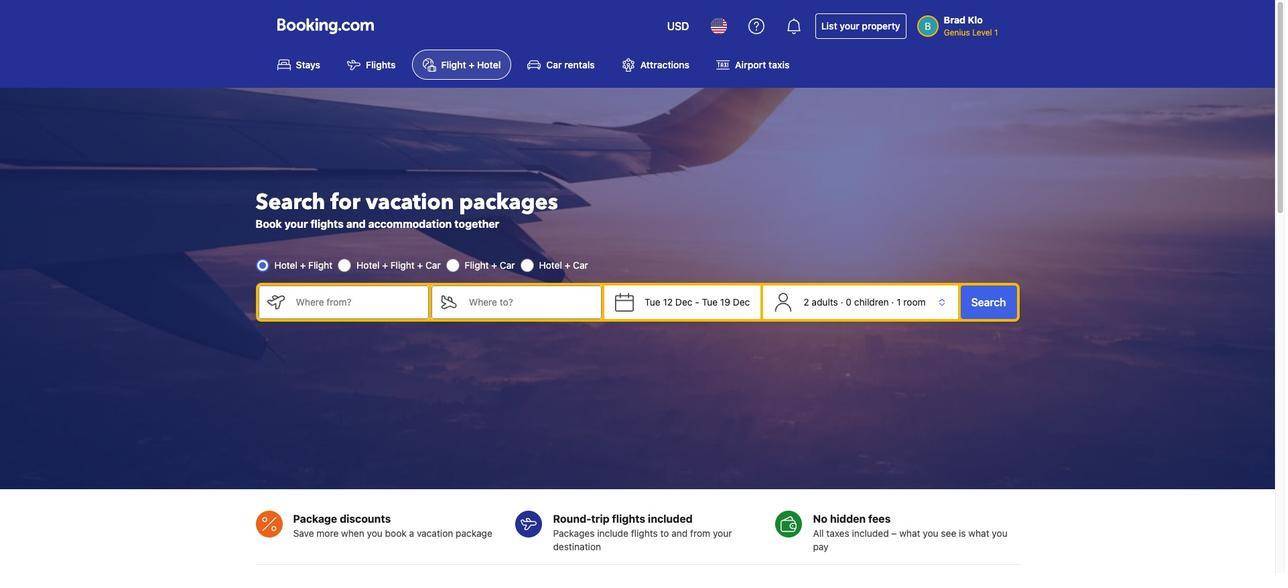 Task type: vqa. For each thing, say whether or not it's contained in the screenshot.
I related to get
no



Task type: locate. For each thing, give the bounding box(es) containing it.
·
[[841, 296, 844, 307], [892, 296, 894, 307]]

1 vertical spatial and
[[672, 527, 688, 539]]

search for search for vacation packages book your flights and accommodation together
[[256, 187, 325, 217]]

tue
[[645, 296, 661, 307], [702, 296, 718, 307]]

list
[[822, 20, 838, 32]]

flights left to
[[631, 527, 658, 539]]

hotel + car
[[539, 259, 588, 270]]

your right list
[[840, 20, 860, 32]]

tue right -
[[702, 296, 718, 307]]

0 horizontal spatial your
[[285, 218, 308, 230]]

rentals
[[565, 59, 595, 71]]

and inside search for vacation packages book your flights and accommodation together
[[346, 218, 366, 230]]

· right children
[[892, 296, 894, 307]]

2 vertical spatial flights
[[631, 527, 658, 539]]

0 vertical spatial vacation
[[366, 187, 454, 217]]

flights inside search for vacation packages book your flights and accommodation together
[[311, 218, 344, 230]]

destination
[[553, 541, 601, 552]]

flights down 'for'
[[311, 218, 344, 230]]

+ for flight + car
[[492, 259, 497, 270]]

1 horizontal spatial tue
[[702, 296, 718, 307]]

hidden
[[830, 513, 866, 525]]

flight + hotel
[[441, 59, 501, 71]]

hotel for hotel + car
[[539, 259, 562, 270]]

0 horizontal spatial and
[[346, 218, 366, 230]]

dec left -
[[676, 296, 693, 307]]

0 vertical spatial flights
[[311, 218, 344, 230]]

discounts
[[340, 513, 391, 525]]

0 vertical spatial search
[[256, 187, 325, 217]]

from
[[690, 527, 711, 539]]

0 horizontal spatial tue
[[645, 296, 661, 307]]

1 vertical spatial search
[[972, 296, 1006, 308]]

what right is
[[969, 527, 990, 539]]

your right from
[[713, 527, 732, 539]]

save
[[293, 527, 314, 539]]

2 horizontal spatial you
[[992, 527, 1008, 539]]

car
[[547, 59, 562, 71], [426, 259, 441, 270], [500, 259, 515, 270], [573, 259, 588, 270]]

you
[[367, 527, 383, 539], [923, 527, 939, 539], [992, 527, 1008, 539]]

adults
[[812, 296, 838, 307]]

search inside search for vacation packages book your flights and accommodation together
[[256, 187, 325, 217]]

hotel + flight + car
[[357, 259, 441, 270]]

included up to
[[648, 513, 693, 525]]

children
[[854, 296, 889, 307]]

trip
[[591, 513, 610, 525]]

+ for hotel + flight
[[300, 259, 306, 270]]

–
[[892, 527, 897, 539]]

1 horizontal spatial ·
[[892, 296, 894, 307]]

1 you from the left
[[367, 527, 383, 539]]

included down fees
[[852, 527, 889, 539]]

dec
[[676, 296, 693, 307], [733, 296, 750, 307]]

airport taxis
[[735, 59, 790, 71]]

flight
[[441, 59, 466, 71], [308, 259, 333, 270], [391, 259, 415, 270], [465, 259, 489, 270]]

0 vertical spatial 1
[[995, 27, 998, 38]]

1 horizontal spatial your
[[713, 527, 732, 539]]

2 horizontal spatial your
[[840, 20, 860, 32]]

+
[[469, 59, 475, 71], [300, 259, 306, 270], [382, 259, 388, 270], [417, 259, 423, 270], [492, 259, 497, 270], [565, 259, 571, 270]]

0 vertical spatial and
[[346, 218, 366, 230]]

1 horizontal spatial and
[[672, 527, 688, 539]]

2 vertical spatial your
[[713, 527, 732, 539]]

included
[[648, 513, 693, 525], [852, 527, 889, 539]]

level
[[973, 27, 992, 38]]

flights
[[311, 218, 344, 230], [612, 513, 646, 525], [631, 527, 658, 539]]

search inside button
[[972, 296, 1006, 308]]

0 vertical spatial your
[[840, 20, 860, 32]]

hotel for hotel + flight
[[274, 259, 298, 270]]

1 vertical spatial included
[[852, 527, 889, 539]]

package
[[456, 527, 493, 539]]

airport
[[735, 59, 766, 71]]

1 · from the left
[[841, 296, 844, 307]]

search button
[[961, 285, 1017, 319]]

tue left the 12
[[645, 296, 661, 307]]

1 right level on the right top of page
[[995, 27, 998, 38]]

flights up include
[[612, 513, 646, 525]]

1
[[995, 27, 998, 38], [897, 296, 901, 307]]

0 horizontal spatial what
[[900, 527, 921, 539]]

1 horizontal spatial you
[[923, 527, 939, 539]]

round-
[[553, 513, 591, 525]]

0 horizontal spatial ·
[[841, 296, 844, 307]]

vacation up "accommodation"
[[366, 187, 454, 217]]

vacation inside search for vacation packages book your flights and accommodation together
[[366, 187, 454, 217]]

1 left 'room' at the bottom right of the page
[[897, 296, 901, 307]]

1 horizontal spatial 1
[[995, 27, 998, 38]]

a
[[409, 527, 414, 539]]

round-trip flights included packages include flights to and from your destination
[[553, 513, 732, 552]]

and right to
[[672, 527, 688, 539]]

1 vertical spatial vacation
[[417, 527, 453, 539]]

1 vertical spatial your
[[285, 218, 308, 230]]

0 horizontal spatial included
[[648, 513, 693, 525]]

1 tue from the left
[[645, 296, 661, 307]]

+ for hotel + car
[[565, 259, 571, 270]]

19
[[720, 296, 731, 307]]

stays link
[[266, 50, 331, 80]]

you down discounts
[[367, 527, 383, 539]]

you inside package discounts save more when you book a vacation package
[[367, 527, 383, 539]]

packages
[[459, 187, 558, 217]]

book
[[385, 527, 407, 539]]

you right is
[[992, 527, 1008, 539]]

1 horizontal spatial search
[[972, 296, 1006, 308]]

klo
[[968, 14, 983, 25]]

your
[[840, 20, 860, 32], [285, 218, 308, 230], [713, 527, 732, 539]]

dec right 19 at the bottom
[[733, 296, 750, 307]]

vacation inside package discounts save more when you book a vacation package
[[417, 527, 453, 539]]

your right "book"
[[285, 218, 308, 230]]

· left '0'
[[841, 296, 844, 307]]

0 vertical spatial included
[[648, 513, 693, 525]]

package
[[293, 513, 337, 525]]

2 dec from the left
[[733, 296, 750, 307]]

car rentals
[[547, 59, 595, 71]]

1 horizontal spatial included
[[852, 527, 889, 539]]

list your property link
[[815, 13, 907, 39]]

0 horizontal spatial search
[[256, 187, 325, 217]]

flights for trip
[[631, 527, 658, 539]]

what
[[900, 527, 921, 539], [969, 527, 990, 539]]

see
[[941, 527, 957, 539]]

vacation
[[366, 187, 454, 217], [417, 527, 453, 539]]

what right – at the bottom of page
[[900, 527, 921, 539]]

fees
[[869, 513, 891, 525]]

vacation right a
[[417, 527, 453, 539]]

search
[[256, 187, 325, 217], [972, 296, 1006, 308]]

1 what from the left
[[900, 527, 921, 539]]

together
[[455, 218, 500, 230]]

and down 'for'
[[346, 218, 366, 230]]

0 horizontal spatial 1
[[897, 296, 901, 307]]

flights
[[366, 59, 396, 71]]

+ for hotel + flight + car
[[382, 259, 388, 270]]

flights for for
[[311, 218, 344, 230]]

and
[[346, 218, 366, 230], [672, 527, 688, 539]]

you left the see
[[923, 527, 939, 539]]

hotel
[[477, 59, 501, 71], [274, 259, 298, 270], [357, 259, 380, 270], [539, 259, 562, 270]]

hotel for hotel + flight + car
[[357, 259, 380, 270]]

your inside "list your property" link
[[840, 20, 860, 32]]

1 horizontal spatial dec
[[733, 296, 750, 307]]

brad klo genius level 1
[[944, 14, 998, 38]]

flight + hotel link
[[412, 50, 512, 80]]

0 horizontal spatial you
[[367, 527, 383, 539]]

0 horizontal spatial dec
[[676, 296, 693, 307]]

1 horizontal spatial what
[[969, 527, 990, 539]]

usd
[[667, 20, 689, 32]]



Task type: describe. For each thing, give the bounding box(es) containing it.
package discounts save more when you book a vacation package
[[293, 513, 493, 539]]

2
[[804, 296, 809, 307]]

12
[[663, 296, 673, 307]]

is
[[959, 527, 966, 539]]

to
[[661, 527, 669, 539]]

3 you from the left
[[992, 527, 1008, 539]]

your inside search for vacation packages book your flights and accommodation together
[[285, 218, 308, 230]]

2 you from the left
[[923, 527, 939, 539]]

included inside no hidden fees all taxes included – what you see is what you pay
[[852, 527, 889, 539]]

Where to? field
[[458, 285, 602, 319]]

attractions
[[641, 59, 690, 71]]

taxis
[[769, 59, 790, 71]]

pay
[[813, 541, 829, 552]]

tue 12 dec - tue 19 dec
[[645, 296, 750, 307]]

hotel + flight
[[274, 259, 333, 270]]

no
[[813, 513, 828, 525]]

+ for flight + hotel
[[469, 59, 475, 71]]

2 adults · 0 children · 1 room
[[804, 296, 926, 307]]

car rentals link
[[517, 50, 606, 80]]

no hidden fees all taxes included – what you see is what you pay
[[813, 513, 1008, 552]]

0
[[846, 296, 852, 307]]

when
[[341, 527, 364, 539]]

flights link
[[337, 50, 407, 80]]

attractions link
[[611, 50, 700, 80]]

stays
[[296, 59, 320, 71]]

packages
[[553, 527, 595, 539]]

2 tue from the left
[[702, 296, 718, 307]]

room
[[904, 296, 926, 307]]

-
[[695, 296, 700, 307]]

for
[[331, 187, 361, 217]]

2 what from the left
[[969, 527, 990, 539]]

more
[[317, 527, 339, 539]]

all
[[813, 527, 824, 539]]

and inside round-trip flights included packages include flights to and from your destination
[[672, 527, 688, 539]]

search for search
[[972, 296, 1006, 308]]

your inside round-trip flights included packages include flights to and from your destination
[[713, 527, 732, 539]]

Where from? field
[[285, 285, 429, 319]]

1 dec from the left
[[676, 296, 693, 307]]

1 inside brad klo genius level 1
[[995, 27, 998, 38]]

search for vacation packages book your flights and accommodation together
[[256, 187, 558, 230]]

property
[[862, 20, 901, 32]]

flight + car
[[465, 259, 515, 270]]

accommodation
[[368, 218, 452, 230]]

usd button
[[659, 10, 698, 42]]

1 vertical spatial flights
[[612, 513, 646, 525]]

genius
[[944, 27, 970, 38]]

included inside round-trip flights included packages include flights to and from your destination
[[648, 513, 693, 525]]

brad
[[944, 14, 966, 25]]

1 vertical spatial 1
[[897, 296, 901, 307]]

list your property
[[822, 20, 901, 32]]

airport taxis link
[[706, 50, 801, 80]]

taxes
[[827, 527, 850, 539]]

include
[[597, 527, 629, 539]]

book
[[256, 218, 282, 230]]

2 · from the left
[[892, 296, 894, 307]]

booking.com online hotel reservations image
[[277, 18, 374, 34]]



